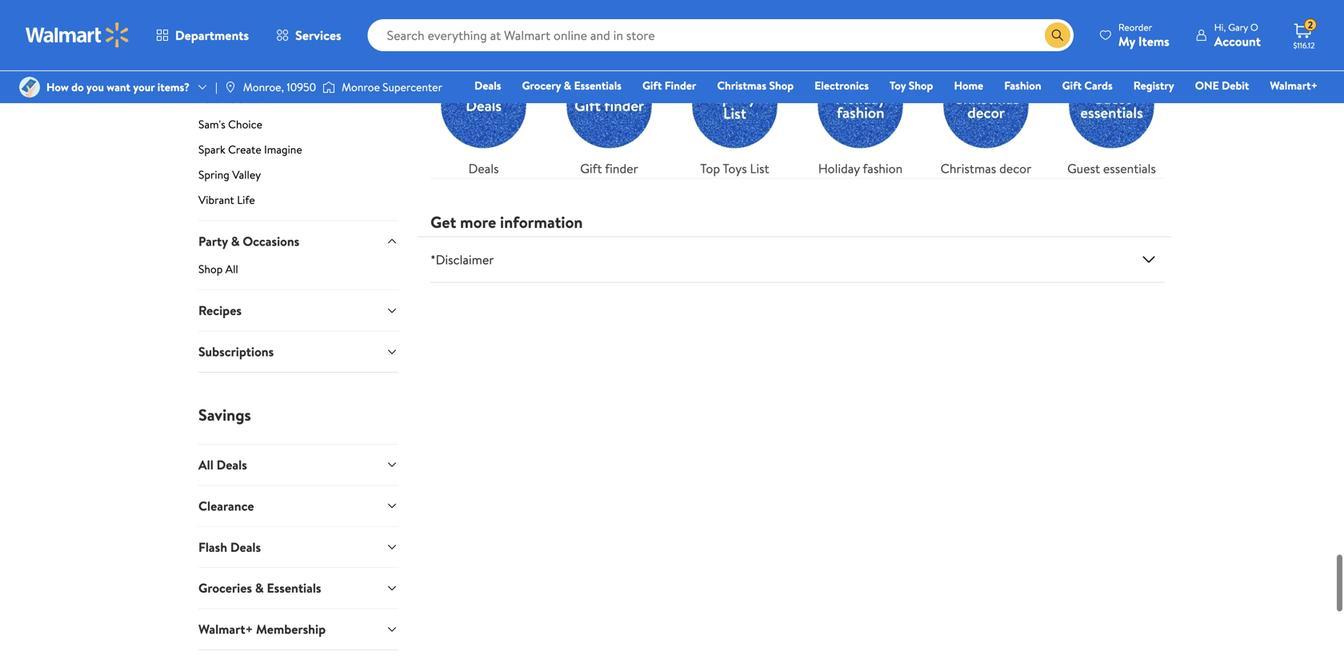Task type: vqa. For each thing, say whether or not it's contained in the screenshot.
finder
yes



Task type: describe. For each thing, give the bounding box(es) containing it.
debit
[[1222, 78, 1249, 93]]

spark
[[198, 141, 225, 157]]

how
[[46, 79, 69, 95]]

gift finder link
[[635, 77, 704, 94]]

parent's
[[198, 41, 237, 56]]

recipes button
[[198, 290, 398, 331]]

deals up more
[[468, 160, 499, 177]]

$116.12
[[1293, 40, 1315, 51]]

christmas decor
[[941, 160, 1032, 177]]

account
[[1214, 32, 1261, 50]]

promise
[[220, 15, 259, 31]]

essentials for groceries & essentials
[[267, 579, 321, 597]]

services button
[[262, 16, 355, 54]]

& for grocery
[[564, 78, 571, 93]]

our promise link
[[198, 15, 398, 37]]

life
[[237, 192, 255, 207]]

groceries
[[198, 579, 252, 597]]

prima della
[[198, 66, 254, 81]]

one debit link
[[1188, 77, 1256, 94]]

registry
[[1134, 78, 1174, 93]]

get for get more information
[[430, 211, 456, 233]]

10950
[[287, 79, 316, 95]]

essentials for grocery & essentials
[[574, 78, 622, 93]]

gift finder
[[642, 78, 696, 93]]

vibrant
[[198, 192, 234, 207]]

0 horizontal spatial shop
[[198, 261, 223, 277]]

reorder
[[1118, 20, 1152, 34]]

all deals
[[198, 456, 247, 474]]

walmart+ membership
[[198, 621, 326, 638]]

groceries & essentials
[[198, 579, 321, 597]]

|
[[215, 79, 217, 95]]

pure balance
[[198, 91, 261, 107]]

vibrant life
[[198, 192, 255, 207]]

spring
[[198, 167, 230, 182]]

gift for gift finder
[[642, 78, 662, 93]]

gift cards
[[1062, 78, 1113, 93]]

spring valley link
[[198, 167, 398, 189]]

membership
[[256, 621, 326, 638]]

Walmart Site-Wide search field
[[368, 19, 1074, 51]]

flash
[[198, 538, 227, 556]]

parent's choice
[[198, 41, 274, 56]]

gift finder
[[580, 160, 638, 177]]

della
[[229, 66, 254, 81]]

occasions
[[243, 232, 299, 250]]

grocery & essentials link
[[515, 77, 629, 94]]

electronics
[[815, 78, 869, 93]]

balance
[[224, 91, 261, 107]]

gary
[[1228, 20, 1248, 34]]

christmas decor link
[[933, 52, 1039, 178]]

departments button
[[142, 16, 262, 54]]

electronics link
[[807, 77, 876, 94]]

christmas for christmas shop
[[717, 78, 766, 93]]

the
[[477, 18, 500, 41]]

shop for toy shop
[[909, 78, 933, 93]]

& for party
[[231, 232, 240, 250]]

one
[[1195, 78, 1219, 93]]

spark create imagine link
[[198, 141, 398, 163]]

pure
[[198, 91, 221, 107]]

our promise
[[198, 15, 259, 31]]

vibrant life link
[[198, 192, 398, 220]]

reorder my items
[[1118, 20, 1170, 50]]

registry link
[[1126, 77, 1182, 94]]

finder
[[665, 78, 696, 93]]

prima della link
[[198, 66, 398, 88]]

pure balance link
[[198, 91, 398, 113]]

 image for monroe supercenter
[[323, 79, 335, 95]]

guest essentials
[[1067, 160, 1156, 177]]

information
[[500, 211, 583, 233]]

fashion
[[863, 160, 903, 177]]

my
[[1118, 32, 1135, 50]]

gift for gift finder
[[580, 160, 602, 177]]

monroe
[[342, 79, 380, 95]]

hi,
[[1214, 20, 1226, 34]]

groceries & essentials button
[[198, 567, 398, 609]]

flash deals
[[198, 538, 261, 556]]

holiday
[[818, 160, 860, 177]]

fashion link
[[997, 77, 1049, 94]]

subscriptions button
[[198, 331, 398, 372]]

our
[[198, 15, 218, 31]]

search icon image
[[1051, 29, 1064, 42]]

guest
[[1067, 160, 1100, 177]]

holiday fashion link
[[807, 52, 914, 178]]

*disclaimer
[[430, 251, 494, 268]]

hi, gary o account
[[1214, 20, 1261, 50]]

valley
[[232, 167, 261, 182]]



Task type: locate. For each thing, give the bounding box(es) containing it.
2 horizontal spatial &
[[564, 78, 571, 93]]

2 get from the top
[[430, 211, 456, 233]]

get left more
[[430, 211, 456, 233]]

 image for how do you want your items?
[[19, 77, 40, 98]]

walmart+ inside dropdown button
[[198, 621, 253, 638]]

shop all
[[198, 261, 238, 277]]

party & occasions
[[198, 232, 299, 250]]

0 vertical spatial get
[[430, 18, 456, 41]]

choice for sam's choice
[[228, 116, 262, 132]]

get for get in the spirit
[[430, 18, 456, 41]]

0 vertical spatial walmart+
[[1270, 78, 1318, 93]]

0 vertical spatial christmas
[[717, 78, 766, 93]]

walmart+ link
[[1263, 77, 1325, 94]]

walmart+ down groceries
[[198, 621, 253, 638]]

1 horizontal spatial gift
[[642, 78, 662, 93]]

shop down the party
[[198, 261, 223, 277]]

1 vertical spatial get
[[430, 211, 456, 233]]

supercenter
[[383, 79, 442, 95]]

holiday fashion
[[818, 160, 903, 177]]

1 horizontal spatial &
[[255, 579, 264, 597]]

0 horizontal spatial essentials
[[267, 579, 321, 597]]

deals link
[[430, 52, 537, 178], [467, 77, 508, 94]]

one debit
[[1195, 78, 1249, 93]]

gift left the finder at top
[[642, 78, 662, 93]]

walmart+ membership button
[[198, 609, 398, 650]]

spark create imagine
[[198, 141, 302, 157]]

deals right flash
[[230, 538, 261, 556]]

clearance button
[[198, 485, 398, 526]]

items
[[1138, 32, 1170, 50]]

o
[[1250, 20, 1258, 34]]

home link
[[947, 77, 991, 94]]

1 vertical spatial christmas
[[941, 160, 996, 177]]

0 horizontal spatial christmas
[[717, 78, 766, 93]]

0 horizontal spatial walmart+
[[198, 621, 253, 638]]

 image
[[224, 81, 237, 94]]

deals up clearance
[[217, 456, 247, 474]]

deals left grocery
[[474, 78, 501, 93]]

walmart+ for walmart+ membership
[[198, 621, 253, 638]]

2 vertical spatial &
[[255, 579, 264, 597]]

grocery & essentials
[[522, 78, 622, 93]]

essentials
[[574, 78, 622, 93], [267, 579, 321, 597]]

1 get from the top
[[430, 18, 456, 41]]

toy
[[890, 78, 906, 93]]

want
[[107, 79, 130, 95]]

spirit
[[504, 18, 540, 41]]

0 vertical spatial all
[[225, 261, 238, 277]]

essentials up walmart+ membership dropdown button
[[267, 579, 321, 597]]

 image right "10950"
[[323, 79, 335, 95]]

spring valley
[[198, 167, 261, 182]]

2 horizontal spatial shop
[[909, 78, 933, 93]]

essentials inside grocery & essentials link
[[574, 78, 622, 93]]

0 vertical spatial essentials
[[574, 78, 622, 93]]

1 horizontal spatial shop
[[769, 78, 794, 93]]

monroe,
[[243, 79, 284, 95]]

christmas left decor
[[941, 160, 996, 177]]

2 horizontal spatial gift
[[1062, 78, 1082, 93]]

choice for parent's choice
[[240, 41, 274, 56]]

do
[[71, 79, 84, 95]]

gift cards link
[[1055, 77, 1120, 94]]

gift
[[642, 78, 662, 93], [1062, 78, 1082, 93], [580, 160, 602, 177]]

choice up 'della'
[[240, 41, 274, 56]]

gift left finder
[[580, 160, 602, 177]]

all deals button
[[198, 444, 398, 485]]

christmas down "walmart site-wide" search field
[[717, 78, 766, 93]]

monroe, 10950
[[243, 79, 316, 95]]

0 vertical spatial &
[[564, 78, 571, 93]]

top
[[700, 160, 720, 177]]

gift inside gift cards link
[[1062, 78, 1082, 93]]

savings
[[198, 404, 251, 426]]

top toys list
[[700, 160, 769, 177]]

monroe supercenter
[[342, 79, 442, 95]]

items?
[[157, 79, 190, 95]]

get left in
[[430, 18, 456, 41]]

& right groceries
[[255, 579, 264, 597]]

list containing deals
[[421, 40, 1175, 178]]

toys
[[723, 160, 747, 177]]

list
[[421, 40, 1175, 178]]

party & occasions button
[[198, 220, 398, 261]]

christmas for christmas decor
[[941, 160, 996, 177]]

shop left electronics
[[769, 78, 794, 93]]

gift left cards
[[1062, 78, 1082, 93]]

gift inside gift finder link
[[642, 78, 662, 93]]

you
[[86, 79, 104, 95]]

1 horizontal spatial  image
[[323, 79, 335, 95]]

1 vertical spatial essentials
[[267, 579, 321, 597]]

party
[[198, 232, 228, 250]]

toy shop
[[890, 78, 933, 93]]

choice up create
[[228, 116, 262, 132]]

get
[[430, 18, 456, 41], [430, 211, 456, 233]]

gift inside gift finder link
[[580, 160, 602, 177]]

0 vertical spatial choice
[[240, 41, 274, 56]]

1 horizontal spatial walmart+
[[1270, 78, 1318, 93]]

cards
[[1084, 78, 1113, 93]]

all down party & occasions at the left of the page
[[225, 261, 238, 277]]

subscriptions
[[198, 343, 274, 360]]

sam's choice
[[198, 116, 262, 132]]

shop right toy
[[909, 78, 933, 93]]

imagine
[[264, 141, 302, 157]]

Search search field
[[368, 19, 1074, 51]]

walmart image
[[26, 22, 130, 48]]

 image
[[19, 77, 40, 98], [323, 79, 335, 95]]

all up clearance
[[198, 456, 213, 474]]

0 horizontal spatial &
[[231, 232, 240, 250]]

& right grocery
[[564, 78, 571, 93]]

get in the spirit
[[430, 18, 540, 41]]

0 horizontal spatial all
[[198, 456, 213, 474]]

departments
[[175, 26, 249, 44]]

all inside dropdown button
[[198, 456, 213, 474]]

walmart+ down $116.12
[[1270, 78, 1318, 93]]

flash deals button
[[198, 526, 398, 567]]

prima
[[198, 66, 226, 81]]

christmas shop
[[717, 78, 794, 93]]

gift finder link
[[556, 52, 662, 178]]

1 horizontal spatial christmas
[[941, 160, 996, 177]]

essentials
[[1103, 160, 1156, 177]]

essentials inside groceries & essentials dropdown button
[[267, 579, 321, 597]]

in
[[460, 18, 473, 41]]

 image left "how"
[[19, 77, 40, 98]]

christmas
[[717, 78, 766, 93], [941, 160, 996, 177]]

1 vertical spatial all
[[198, 456, 213, 474]]

sam's choice link
[[198, 116, 398, 138]]

finder
[[605, 160, 638, 177]]

deals link for grocery & essentials link
[[467, 77, 508, 94]]

gift for gift cards
[[1062, 78, 1082, 93]]

list
[[750, 160, 769, 177]]

& right the party
[[231, 232, 240, 250]]

0 horizontal spatial  image
[[19, 77, 40, 98]]

create
[[228, 141, 261, 157]]

parent's choice link
[[198, 41, 398, 63]]

essentials right grocery
[[574, 78, 622, 93]]

0 horizontal spatial gift
[[580, 160, 602, 177]]

shop
[[769, 78, 794, 93], [909, 78, 933, 93], [198, 261, 223, 277]]

deals link for gift finder link
[[430, 52, 537, 178]]

1 horizontal spatial essentials
[[574, 78, 622, 93]]

1 horizontal spatial all
[[225, 261, 238, 277]]

walmart+
[[1270, 78, 1318, 93], [198, 621, 253, 638]]

sam's
[[198, 116, 225, 132]]

2
[[1308, 18, 1313, 32]]

fashion
[[1004, 78, 1041, 93]]

*disclaimer image
[[1139, 250, 1159, 269]]

shop for christmas shop
[[769, 78, 794, 93]]

1 vertical spatial walmart+
[[198, 621, 253, 638]]

1 vertical spatial choice
[[228, 116, 262, 132]]

top toys list link
[[682, 52, 788, 178]]

1 vertical spatial &
[[231, 232, 240, 250]]

& for groceries
[[255, 579, 264, 597]]

walmart+ for walmart+
[[1270, 78, 1318, 93]]

christmas shop link
[[710, 77, 801, 94]]



